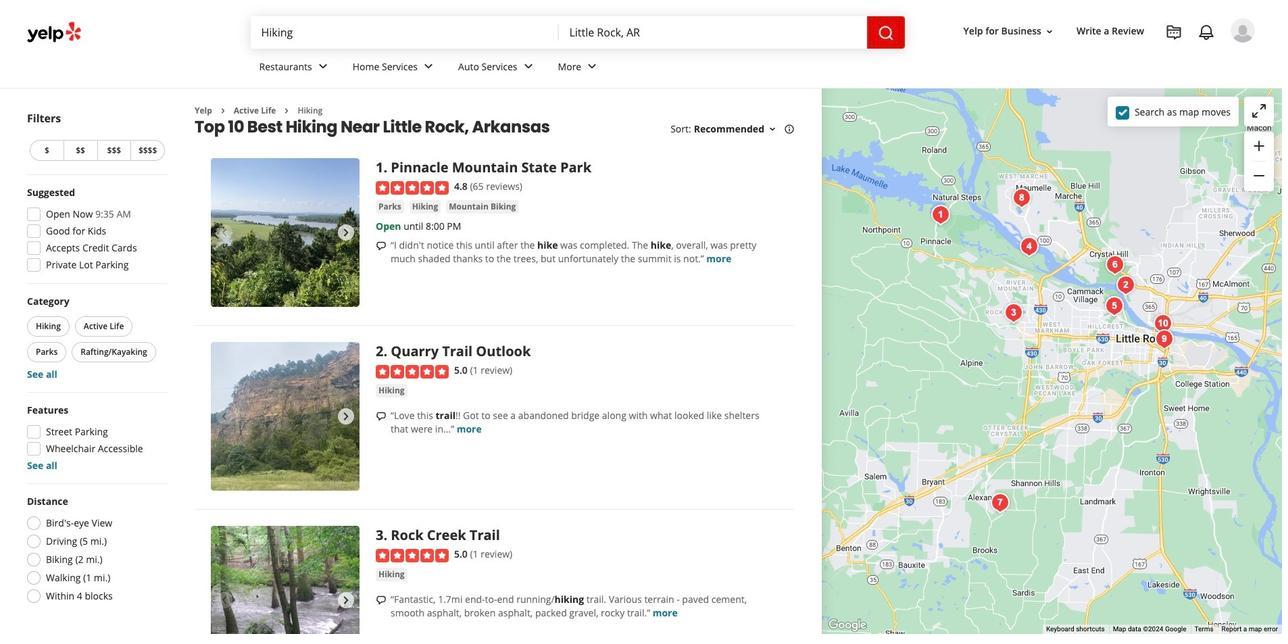Task type: describe. For each thing, give the bounding box(es) containing it.
google image
[[826, 617, 870, 634]]

24 chevron down v2 image
[[315, 58, 331, 75]]

16 chevron right v2 image
[[282, 105, 292, 116]]

1 24 chevron down v2 image from the left
[[421, 58, 437, 75]]

16 speech v2 image for second 5 star rating image from the top of the page
[[376, 595, 387, 606]]

2 5 star rating image from the top
[[376, 549, 449, 562]]

next image for second 5 star rating image from the top of the page's 16 speech v2 icon
[[338, 593, 354, 609]]

macarthur park image
[[1151, 326, 1178, 353]]

zoom out image
[[1252, 168, 1268, 184]]

things to do, nail salons, plumbers text field
[[251, 16, 559, 49]]

previous image for first 5 star rating image from the top of the page slideshow element
[[216, 409, 233, 425]]

1 vertical spatial 16 chevron down v2 image
[[767, 124, 778, 135]]

next image for first 5 star rating image from the top of the page 16 speech v2 icon
[[338, 409, 354, 425]]

map region
[[798, 0, 1283, 634]]

1 slideshow element from the top
[[211, 158, 360, 307]]

16 info v2 image
[[784, 124, 795, 135]]

next image for 16 speech v2 image
[[338, 225, 354, 241]]

2 24 chevron down v2 image from the left
[[520, 58, 537, 75]]



Task type: locate. For each thing, give the bounding box(es) containing it.
allsopp park image
[[1101, 292, 1128, 319]]

16 speech v2 image
[[376, 411, 387, 422], [376, 595, 387, 606]]

4.8 star rating image
[[376, 181, 449, 195]]

search image
[[878, 25, 894, 41]]

slideshow element for second 5 star rating image from the top of the page
[[211, 526, 360, 634]]

2 slideshow element from the top
[[211, 342, 360, 491]]

1 vertical spatial previous image
[[216, 409, 233, 425]]

previous image for slideshow element related to second 5 star rating image from the top of the page
[[216, 593, 233, 609]]

previous image for third slideshow element from the bottom
[[216, 225, 233, 241]]

1 horizontal spatial 24 chevron down v2 image
[[520, 58, 537, 75]]

slideshow element for first 5 star rating image from the top of the page
[[211, 342, 360, 491]]

3 24 chevron down v2 image from the left
[[584, 58, 601, 75]]

north little rock parks & recreation image
[[1102, 251, 1129, 278]]

1 vertical spatial slideshow element
[[211, 342, 360, 491]]

projects image
[[1166, 24, 1183, 41]]

2 vertical spatial slideshow element
[[211, 526, 360, 634]]

3 slideshow element from the top
[[211, 526, 360, 634]]

1 horizontal spatial 16 chevron down v2 image
[[1045, 26, 1055, 37]]

3 previous image from the top
[[216, 593, 233, 609]]

pinnacle mountain state park image
[[927, 201, 954, 228]]

16 speech v2 image
[[376, 240, 387, 251]]

2 next image from the top
[[338, 409, 354, 425]]

expand map image
[[1252, 103, 1268, 119]]

0 vertical spatial 5 star rating image
[[376, 365, 449, 379]]

1 vertical spatial next image
[[338, 409, 354, 425]]

none field "things to do, nail salons, plumbers"
[[251, 16, 559, 49]]

2 16 speech v2 image from the top
[[376, 595, 387, 606]]

0 vertical spatial previous image
[[216, 225, 233, 241]]

notifications image
[[1199, 24, 1215, 41]]

1 5 star rating image from the top
[[376, 365, 449, 379]]

16 chevron down v2 image
[[1045, 26, 1055, 37], [767, 124, 778, 135]]

lake willastein park image
[[1008, 184, 1036, 211]]

kendall p. image
[[1231, 18, 1256, 43]]

business categories element
[[248, 49, 1256, 88]]

None search field
[[251, 16, 905, 49]]

quarry trail outlook image
[[1113, 271, 1140, 299]]

0 vertical spatial 16 chevron down v2 image
[[1045, 26, 1055, 37]]

two rivers park image
[[1016, 233, 1043, 260]]

previous image
[[216, 225, 233, 241], [216, 409, 233, 425], [216, 593, 233, 609]]

next image
[[338, 225, 354, 241], [338, 409, 354, 425], [338, 593, 354, 609]]

16 speech v2 image for first 5 star rating image from the top of the page
[[376, 411, 387, 422]]

16 chevron right v2 image
[[218, 105, 228, 116]]

group
[[1245, 132, 1275, 191], [23, 186, 168, 276], [24, 295, 168, 381], [23, 404, 168, 473]]

1 previous image from the top
[[216, 225, 233, 241]]

cherokee lakes rv park image
[[987, 489, 1014, 516]]

1 16 speech v2 image from the top
[[376, 411, 387, 422]]

5 star rating image
[[376, 365, 449, 379], [376, 549, 449, 562]]

24 chevron down v2 image
[[421, 58, 437, 75], [520, 58, 537, 75], [584, 58, 601, 75]]

1 vertical spatial 5 star rating image
[[376, 549, 449, 562]]

1 next image from the top
[[338, 225, 354, 241]]

0 vertical spatial 16 speech v2 image
[[376, 411, 387, 422]]

None field
[[251, 16, 559, 49], [559, 16, 867, 49]]

option group
[[23, 495, 168, 607]]

2 vertical spatial next image
[[338, 593, 354, 609]]

0 vertical spatial next image
[[338, 225, 354, 241]]

0 horizontal spatial 24 chevron down v2 image
[[421, 58, 437, 75]]

2 none field from the left
[[559, 16, 867, 49]]

0 vertical spatial slideshow element
[[211, 158, 360, 307]]

address, neighborhood, city, state or zip text field
[[559, 16, 867, 49]]

slideshow element
[[211, 158, 360, 307], [211, 342, 360, 491], [211, 526, 360, 634]]

none field address, neighborhood, city, state or zip
[[559, 16, 867, 49]]

rock town river outfitters image
[[1150, 310, 1177, 337]]

0 horizontal spatial 16 chevron down v2 image
[[767, 124, 778, 135]]

1 vertical spatial 16 speech v2 image
[[376, 595, 387, 606]]

rock creek trail image
[[1000, 299, 1027, 326]]

2 previous image from the top
[[216, 409, 233, 425]]

2 horizontal spatial 24 chevron down v2 image
[[584, 58, 601, 75]]

user actions element
[[953, 17, 1275, 100]]

3 next image from the top
[[338, 593, 354, 609]]

1 none field from the left
[[251, 16, 559, 49]]

zoom in image
[[1252, 138, 1268, 154]]

2 vertical spatial previous image
[[216, 593, 233, 609]]



Task type: vqa. For each thing, say whether or not it's contained in the screenshot.
ThirsTea "LINK" at right
no



